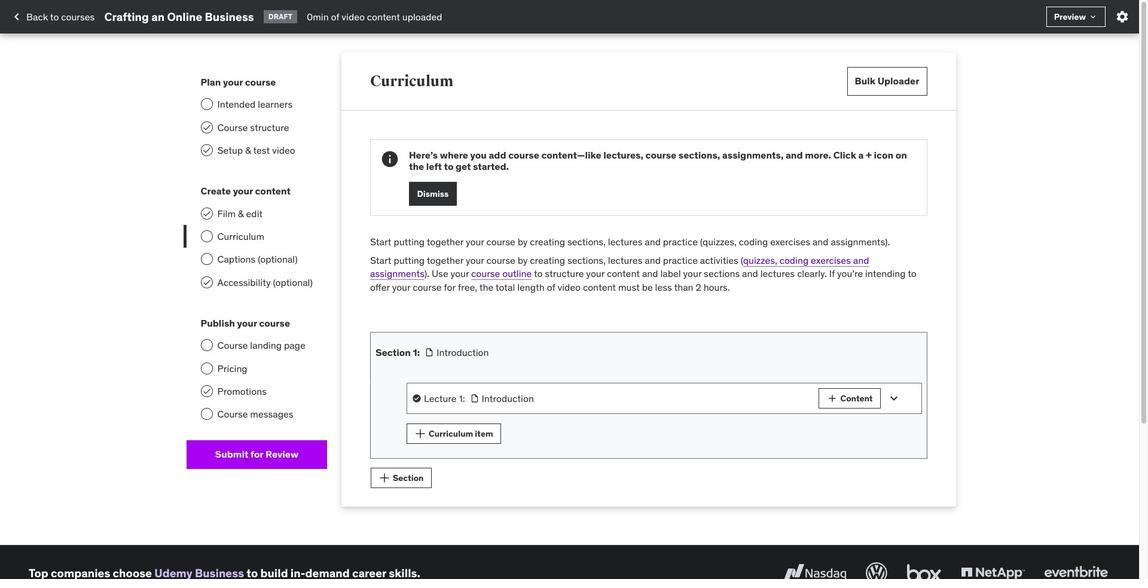 Task type: vqa. For each thing, say whether or not it's contained in the screenshot.
top Udemy Image
no



Task type: describe. For each thing, give the bounding box(es) containing it.
curriculum link
[[186, 225, 327, 248]]

pricing link
[[186, 357, 327, 380]]

bulk
[[855, 75, 876, 87]]

completed element for course
[[201, 121, 213, 133]]

course outline link
[[472, 268, 532, 280]]

promotions link
[[186, 380, 327, 403]]

sections, inside here's where you add course content—like lectures, course sections, assignments, and more. click a + icon on the left to get started.
[[679, 149, 721, 161]]

setup
[[217, 144, 243, 156]]

0min of video content uploaded
[[307, 11, 442, 23]]

to inside if you're intending to offer your course for free, the total length of video content must be less than 2 hours.
[[908, 268, 917, 280]]

captions (optional)
[[217, 253, 298, 265]]

accessibility
[[217, 276, 271, 288]]

(optional) for accessibility (optional)
[[273, 276, 313, 288]]

new curriculum item image inside the "curriculum item" button
[[412, 425, 429, 442]]

assignments,
[[723, 149, 784, 161]]

2 vertical spatial lectures
[[761, 268, 795, 280]]

0 horizontal spatial coding
[[739, 236, 768, 248]]

course messages link
[[186, 403, 327, 426]]

1: for lecture 1:
[[459, 392, 465, 404]]

(quizzes,
[[700, 236, 737, 248]]

coding inside quizzes, coding exercises and assignments
[[780, 254, 809, 266]]

1 vertical spatial curriculum
[[217, 230, 264, 242]]

content up film & edit link
[[255, 185, 291, 197]]

landing
[[250, 339, 282, 351]]

clearly.
[[798, 268, 827, 280]]

together for start putting together your course by creating sections, lectures and practice activities (
[[427, 254, 464, 266]]

course for course structure
[[217, 121, 248, 133]]

lecture
[[424, 392, 457, 404]]

start for start putting together your course by creating sections, lectures and practice (quizzes, coding exercises and assignments).
[[370, 236, 392, 248]]

assignments
[[370, 268, 425, 280]]

completed image for course
[[202, 122, 211, 132]]

1 vertical spatial xsmall image
[[470, 394, 480, 403]]

plan your course
[[201, 76, 276, 88]]

start putting together your course by creating sections, lectures and practice (quizzes, coding exercises and assignments).
[[370, 236, 891, 248]]

0 vertical spatial video
[[342, 11, 365, 23]]

click
[[834, 149, 857, 161]]

1: for section 1:
[[413, 346, 420, 358]]

expand image
[[887, 391, 901, 406]]

business
[[205, 9, 254, 24]]

of inside if you're intending to offer your course for free, the total length of video content must be less than 2 hours.
[[547, 281, 556, 293]]

curriculum inside button
[[429, 428, 473, 439]]

less
[[655, 281, 672, 293]]

box image
[[905, 560, 945, 579]]

0 horizontal spatial video
[[272, 144, 295, 156]]

pricing
[[217, 362, 248, 374]]

& for edit
[[238, 207, 244, 219]]

incomplete image for captions (optional)
[[201, 253, 213, 265]]

learners
[[258, 98, 293, 110]]

course landing page
[[217, 339, 306, 351]]

the inside if you're intending to offer your course for free, the total length of video content must be less than 2 hours.
[[480, 281, 494, 293]]

setup & test video link
[[186, 139, 327, 162]]

crafting an online business
[[104, 9, 254, 24]]

where
[[440, 149, 468, 161]]

to up the length
[[534, 268, 543, 280]]

and up label on the top of page
[[645, 236, 661, 248]]

completed image for setup & test video
[[202, 145, 211, 155]]

0 horizontal spatial structure
[[250, 121, 289, 133]]

sections, for activities
[[568, 254, 606, 266]]

section button
[[371, 468, 432, 488]]

nasdaq image
[[781, 560, 850, 579]]

captions (optional) link
[[186, 248, 327, 271]]

and inside quizzes, coding exercises and assignments
[[854, 254, 870, 266]]

course landing page link
[[186, 334, 327, 357]]

completed element for accessibility
[[201, 276, 213, 288]]

). use your course outline to structure your content and label your sections and lectures clearly.
[[425, 268, 827, 280]]

draft
[[269, 12, 293, 21]]

introduction for xsmall icon to the bottom
[[482, 392, 534, 404]]

back to courses
[[26, 11, 95, 23]]

completed image for accessibility
[[202, 277, 211, 287]]

).
[[425, 268, 430, 280]]

intended learners link
[[186, 93, 327, 116]]

together for start putting together your course by creating sections, lectures and practice (quizzes, coding exercises and assignments).
[[427, 236, 464, 248]]

an
[[151, 9, 165, 24]]

back to courses link
[[10, 7, 95, 27]]

incomplete image for intended learners
[[201, 98, 213, 110]]

total
[[496, 281, 515, 293]]

dismiss
[[417, 188, 449, 199]]

must
[[619, 281, 640, 293]]

activities
[[700, 254, 739, 266]]

submit for review button
[[186, 440, 327, 469]]

0 vertical spatial of
[[331, 11, 340, 23]]

creating for activities
[[530, 254, 565, 266]]

submit for review
[[215, 448, 299, 460]]

accessibility (optional)
[[217, 276, 313, 288]]

film
[[217, 207, 236, 219]]

back
[[26, 11, 48, 23]]

edit
[[246, 207, 263, 219]]

2
[[696, 281, 702, 293]]

and down ( on the top
[[743, 268, 759, 280]]

+
[[866, 149, 872, 161]]

film & edit link
[[186, 202, 327, 225]]

promotions
[[217, 385, 267, 397]]

on
[[896, 149, 908, 161]]

curriculum item button
[[407, 424, 501, 444]]

courses
[[61, 11, 95, 23]]

preview
[[1055, 11, 1087, 22]]

captions
[[217, 253, 256, 265]]

bulk uploader
[[855, 75, 920, 87]]

free,
[[458, 281, 478, 293]]

label
[[661, 268, 681, 280]]

course structure link
[[186, 116, 327, 139]]

crafting
[[104, 9, 149, 24]]

eventbrite image
[[1042, 560, 1111, 579]]

start putting together your course by creating sections, lectures and practice activities (
[[370, 254, 744, 266]]

use
[[432, 268, 449, 280]]

netapp image
[[959, 560, 1028, 579]]

if you're intending to offer your course for free, the total length of video content must be less than 2 hours.
[[370, 268, 917, 293]]

content—like
[[542, 149, 602, 161]]

more.
[[805, 149, 832, 161]]



Task type: locate. For each thing, give the bounding box(es) containing it.
2 completed image from the top
[[202, 209, 211, 218]]

4 incomplete image from the top
[[201, 408, 213, 420]]

new curriculum item image down lecture
[[412, 425, 429, 442]]

video right 0min
[[342, 11, 365, 23]]

start for start putting together your course by creating sections, lectures and practice activities (
[[370, 254, 392, 266]]

incomplete image down publish
[[201, 339, 213, 351]]

2 incomplete image from the top
[[201, 339, 213, 351]]

creating for (quizzes,
[[530, 236, 565, 248]]

lectures up quizzes, coding exercises and assignments link
[[608, 236, 643, 248]]

for down "use"
[[444, 281, 456, 293]]

1 horizontal spatial structure
[[545, 268, 584, 280]]

0 horizontal spatial for
[[251, 448, 264, 460]]

section inside button
[[393, 472, 424, 483]]

incomplete image for course landing page
[[201, 339, 213, 351]]

1 practice from the top
[[663, 236, 698, 248]]

coding up clearly. on the top right of page
[[780, 254, 809, 266]]

and up if you're intending to offer your course for free, the total length of video content must be less than 2 hours.
[[645, 254, 661, 266]]

sections,
[[679, 149, 721, 161], [568, 236, 606, 248], [568, 254, 606, 266]]

1 vertical spatial practice
[[663, 254, 698, 266]]

film & edit
[[217, 207, 263, 219]]

0 vertical spatial section
[[376, 346, 411, 358]]

1 vertical spatial completed image
[[202, 209, 211, 218]]

page
[[284, 339, 306, 351]]

completed element inside course structure link
[[201, 121, 213, 133]]

1 together from the top
[[427, 236, 464, 248]]

0 vertical spatial start
[[370, 236, 392, 248]]

content inside if you're intending to offer your course for free, the total length of video content must be less than 2 hours.
[[583, 281, 616, 293]]

content up must
[[607, 268, 640, 280]]

coding up quizzes,
[[739, 236, 768, 248]]

0 horizontal spatial of
[[331, 11, 340, 23]]

course structure
[[217, 121, 289, 133]]

of right 0min
[[331, 11, 340, 23]]

1 course from the top
[[217, 121, 248, 133]]

xsmall image
[[1089, 12, 1098, 22], [470, 394, 480, 403]]

xsmall image right section 1:
[[425, 348, 434, 357]]

completed element left film
[[201, 207, 213, 219]]

1 putting from the top
[[394, 236, 425, 248]]

1 vertical spatial completed image
[[202, 277, 211, 287]]

0 horizontal spatial exercises
[[771, 236, 811, 248]]

for
[[444, 281, 456, 293], [251, 448, 264, 460]]

2 incomplete image from the top
[[201, 230, 213, 242]]

submit
[[215, 448, 249, 460]]

coding
[[739, 236, 768, 248], [780, 254, 809, 266]]

completed image left film
[[202, 209, 211, 218]]

introduction up lecture 1:
[[437, 346, 489, 358]]

completed image inside accessibility (optional) link
[[202, 277, 211, 287]]

putting
[[394, 236, 425, 248], [394, 254, 425, 266]]

by for start putting together your course by creating sections, lectures and practice activities (
[[518, 254, 528, 266]]

course inside if you're intending to offer your course for free, the total length of video content must be less than 2 hours.
[[413, 281, 442, 293]]

practice for activities
[[663, 254, 698, 266]]

video right test on the left of page
[[272, 144, 295, 156]]

1 vertical spatial structure
[[545, 268, 584, 280]]

1 completed image from the top
[[202, 122, 211, 132]]

3 course from the top
[[217, 408, 248, 420]]

course for course landing page
[[217, 339, 248, 351]]

1 vertical spatial 1:
[[459, 392, 465, 404]]

2 creating from the top
[[530, 254, 565, 266]]

completed element inside film & edit link
[[201, 207, 213, 219]]

1 vertical spatial &
[[238, 207, 244, 219]]

item
[[475, 428, 493, 439]]

0 vertical spatial completed image
[[202, 145, 211, 155]]

completed element inside accessibility (optional) link
[[201, 276, 213, 288]]

for inside if you're intending to offer your course for free, the total length of video content must be less than 2 hours.
[[444, 281, 456, 293]]

1 vertical spatial for
[[251, 448, 264, 460]]

2 putting from the top
[[394, 254, 425, 266]]

lectures down quizzes,
[[761, 268, 795, 280]]

by for start putting together your course by creating sections, lectures and practice (quizzes, coding exercises and assignments).
[[518, 236, 528, 248]]

together
[[427, 236, 464, 248], [427, 254, 464, 266]]

0 vertical spatial 1:
[[413, 346, 420, 358]]

xsmall image inside preview dropdown button
[[1089, 12, 1098, 22]]

content
[[367, 11, 400, 23], [255, 185, 291, 197], [607, 268, 640, 280], [583, 281, 616, 293]]

completed image
[[202, 145, 211, 155], [202, 209, 211, 218]]

1 vertical spatial (optional)
[[273, 276, 313, 288]]

new curriculum item image
[[376, 470, 393, 486]]

medium image
[[10, 10, 24, 24]]

3 completed element from the top
[[201, 207, 213, 219]]

introduction for xsmall image associated with introduction
[[437, 346, 489, 358]]

lectures,
[[604, 149, 644, 161]]

incomplete image left course messages
[[201, 408, 213, 420]]

sections
[[704, 268, 740, 280]]

0 vertical spatial putting
[[394, 236, 425, 248]]

length
[[518, 281, 545, 293]]

0 vertical spatial sections,
[[679, 149, 721, 161]]

1 vertical spatial the
[[480, 281, 494, 293]]

lectures for activities
[[608, 254, 643, 266]]

introduction
[[437, 346, 489, 358], [482, 392, 534, 404]]

create
[[201, 185, 231, 197]]

sections, up ). use your course outline to structure your content and label your sections and lectures clearly.
[[568, 254, 606, 266]]

the right free,
[[480, 281, 494, 293]]

0 vertical spatial by
[[518, 236, 528, 248]]

video
[[342, 11, 365, 23], [272, 144, 295, 156], [558, 281, 581, 293]]

exercises up if
[[811, 254, 851, 266]]

0 horizontal spatial xsmall image
[[412, 394, 422, 403]]

completed image left 'setup'
[[202, 145, 211, 155]]

section for section 1:
[[376, 346, 411, 358]]

0 horizontal spatial xsmall image
[[470, 394, 480, 403]]

if
[[830, 268, 835, 280]]

0 horizontal spatial new curriculum item image
[[369, 370, 386, 387]]

to right "intending" at the top right of the page
[[908, 268, 917, 280]]

1 completed element from the top
[[201, 121, 213, 133]]

2 vertical spatial sections,
[[568, 254, 606, 266]]

exercises up quizzes,
[[771, 236, 811, 248]]

1 vertical spatial together
[[427, 254, 464, 266]]

creating up the length
[[530, 254, 565, 266]]

lectures up ). use your course outline to structure your content and label your sections and lectures clearly.
[[608, 254, 643, 266]]

course settings image
[[1116, 10, 1130, 24]]

xsmall image right preview
[[1089, 12, 1098, 22]]

the
[[409, 160, 424, 172], [480, 281, 494, 293]]

new curriculum item image
[[369, 370, 386, 387], [412, 425, 429, 442]]

completed element left 'promotions'
[[201, 385, 213, 397]]

1 start from the top
[[370, 236, 392, 248]]

0 vertical spatial xsmall image
[[1089, 12, 1098, 22]]

2 by from the top
[[518, 254, 528, 266]]

1 horizontal spatial video
[[342, 11, 365, 23]]

(optional) for captions (optional)
[[258, 253, 298, 265]]

0 vertical spatial course
[[217, 121, 248, 133]]

1 completed image from the top
[[202, 145, 211, 155]]

& left test on the left of page
[[245, 144, 251, 156]]

0 vertical spatial xsmall image
[[425, 348, 434, 357]]

1 horizontal spatial xsmall image
[[425, 348, 434, 357]]

incomplete image left captions
[[201, 253, 213, 265]]

structure down start putting together your course by creating sections, lectures and practice activities (
[[545, 268, 584, 280]]

content left uploaded on the top
[[367, 11, 400, 23]]

practice for (quizzes,
[[663, 236, 698, 248]]

the inside here's where you add course content—like lectures, course sections, assignments, and more. click a + icon on the left to get started.
[[409, 160, 424, 172]]

incomplete image inside "course messages" link
[[201, 408, 213, 420]]

1 vertical spatial putting
[[394, 254, 425, 266]]

content
[[841, 393, 873, 404]]

to left get
[[444, 160, 454, 172]]

course up pricing
[[217, 339, 248, 351]]

here's where you add course content—like lectures, course sections, assignments, and more. click a + icon on the left to get started.
[[409, 149, 908, 172]]

1 horizontal spatial new curriculum item image
[[412, 425, 429, 442]]

1 vertical spatial course
[[217, 339, 248, 351]]

completed element for setup
[[201, 144, 213, 156]]

and up you're
[[854, 254, 870, 266]]

1 horizontal spatial exercises
[[811, 254, 851, 266]]

course inside "link"
[[217, 339, 248, 351]]

1 vertical spatial introduction
[[482, 392, 534, 404]]

you're
[[838, 268, 863, 280]]

incomplete image for course messages
[[201, 408, 213, 420]]

and up clearly. on the top right of page
[[813, 236, 829, 248]]

& left edit
[[238, 207, 244, 219]]

1 vertical spatial exercises
[[811, 254, 851, 266]]

dismiss button
[[409, 182, 457, 206]]

section
[[376, 346, 411, 358], [393, 472, 424, 483]]

1 incomplete image from the top
[[201, 253, 213, 265]]

0 vertical spatial coding
[[739, 236, 768, 248]]

small image
[[827, 392, 839, 404]]

4 completed element from the top
[[201, 276, 213, 288]]

(optional) up accessibility (optional)
[[258, 253, 298, 265]]

xsmall image left lecture
[[412, 394, 422, 403]]

completed image for film & edit
[[202, 209, 211, 218]]

curriculum item
[[429, 428, 493, 439]]

&
[[245, 144, 251, 156], [238, 207, 244, 219]]

new curriculum item image down section 1:
[[369, 370, 386, 387]]

0 vertical spatial introduction
[[437, 346, 489, 358]]

content down quizzes, coding exercises and assignments
[[583, 281, 616, 293]]

incomplete image for pricing
[[201, 362, 213, 374]]

incomplete image inside captions (optional) link
[[201, 253, 213, 265]]

1 horizontal spatial coding
[[780, 254, 809, 266]]

section 1:
[[376, 346, 420, 358]]

your inside if you're intending to offer your course for free, the total length of video content must be less than 2 hours.
[[392, 281, 411, 293]]

sections, left assignments,
[[679, 149, 721, 161]]

2 horizontal spatial video
[[558, 281, 581, 293]]

be
[[642, 281, 653, 293]]

get
[[456, 160, 471, 172]]

your
[[223, 76, 243, 88], [233, 185, 253, 197], [466, 236, 484, 248], [466, 254, 484, 266], [451, 268, 469, 280], [587, 268, 605, 280], [684, 268, 702, 280], [392, 281, 411, 293], [237, 317, 257, 329]]

1 vertical spatial by
[[518, 254, 528, 266]]

completed image inside the setup & test video link
[[202, 145, 211, 155]]

3 completed image from the top
[[202, 387, 211, 396]]

online
[[167, 9, 202, 24]]

you
[[471, 149, 487, 161]]

1 by from the top
[[518, 236, 528, 248]]

1 vertical spatial new curriculum item image
[[412, 425, 429, 442]]

outline
[[503, 268, 532, 280]]

xsmall image right lecture 1:
[[470, 394, 480, 403]]

completed image inside promotions link
[[202, 387, 211, 396]]

1 horizontal spatial 1:
[[459, 392, 465, 404]]

(optional) down 'captions (optional)'
[[273, 276, 313, 288]]

1 incomplete image from the top
[[201, 98, 213, 110]]

1 vertical spatial lectures
[[608, 254, 643, 266]]

0 vertical spatial for
[[444, 281, 456, 293]]

0 vertical spatial completed image
[[202, 122, 211, 132]]

completed element down plan
[[201, 121, 213, 133]]

completed element
[[201, 121, 213, 133], [201, 144, 213, 156], [201, 207, 213, 219], [201, 276, 213, 288], [201, 385, 213, 397]]

completed element for film
[[201, 207, 213, 219]]

review
[[266, 448, 299, 460]]

0 vertical spatial the
[[409, 160, 424, 172]]

completed element left 'setup'
[[201, 144, 213, 156]]

2 vertical spatial video
[[558, 281, 581, 293]]

(
[[741, 254, 744, 266]]

0 vertical spatial together
[[427, 236, 464, 248]]

completed image down plan
[[202, 122, 211, 132]]

exercises
[[771, 236, 811, 248], [811, 254, 851, 266]]

completed image left 'promotions'
[[202, 387, 211, 396]]

xsmall image
[[425, 348, 434, 357], [412, 394, 422, 403]]

0 vertical spatial &
[[245, 144, 251, 156]]

uploader
[[878, 75, 920, 87]]

1 horizontal spatial xsmall image
[[1089, 12, 1098, 22]]

0 vertical spatial exercises
[[771, 236, 811, 248]]

offer
[[370, 281, 390, 293]]

2 completed element from the top
[[201, 144, 213, 156]]

incomplete image inside curriculum link
[[201, 230, 213, 242]]

course down 'promotions'
[[217, 408, 248, 420]]

uploaded
[[403, 11, 442, 23]]

structure down learners on the left
[[250, 121, 289, 133]]

incomplete image
[[201, 98, 213, 110], [201, 230, 213, 242]]

course up 'setup'
[[217, 121, 248, 133]]

lectures for (quizzes,
[[608, 236, 643, 248]]

1 vertical spatial incomplete image
[[201, 230, 213, 242]]

incomplete image
[[201, 253, 213, 265], [201, 339, 213, 351], [201, 362, 213, 374], [201, 408, 213, 420]]

2 vertical spatial course
[[217, 408, 248, 420]]

bulk uploader button
[[848, 67, 928, 96]]

publish your course
[[201, 317, 290, 329]]

incomplete image for curriculum
[[201, 230, 213, 242]]

& for test
[[245, 144, 251, 156]]

and left more.
[[786, 149, 803, 161]]

video down start putting together your course by creating sections, lectures and practice activities (
[[558, 281, 581, 293]]

0 vertical spatial lectures
[[608, 236, 643, 248]]

started.
[[473, 160, 509, 172]]

to right back
[[50, 11, 59, 23]]

2 vertical spatial curriculum
[[429, 428, 473, 439]]

2 vertical spatial completed image
[[202, 387, 211, 396]]

by
[[518, 236, 528, 248], [518, 254, 528, 266]]

incomplete image inside intended learners link
[[201, 98, 213, 110]]

xsmall image for lecture 1:
[[412, 394, 422, 403]]

completed image left accessibility
[[202, 277, 211, 287]]

1 vertical spatial sections,
[[568, 236, 606, 248]]

completed element inside the setup & test video link
[[201, 144, 213, 156]]

to inside here's where you add course content—like lectures, course sections, assignments, and more. click a + icon on the left to get started.
[[444, 160, 454, 172]]

putting for start putting together your course by creating sections, lectures and practice (quizzes, coding exercises and assignments).
[[394, 236, 425, 248]]

course for course messages
[[217, 408, 248, 420]]

intending
[[866, 268, 906, 280]]

video inside if you're intending to offer your course for free, the total length of video content must be less than 2 hours.
[[558, 281, 581, 293]]

0 vertical spatial (optional)
[[258, 253, 298, 265]]

curriculum
[[370, 72, 454, 90], [217, 230, 264, 242], [429, 428, 473, 439]]

completed image
[[202, 122, 211, 132], [202, 277, 211, 287], [202, 387, 211, 396]]

setup & test video
[[217, 144, 295, 156]]

2 together from the top
[[427, 254, 464, 266]]

1 horizontal spatial for
[[444, 281, 456, 293]]

1 vertical spatial xsmall image
[[412, 394, 422, 403]]

1 horizontal spatial the
[[480, 281, 494, 293]]

a
[[859, 149, 864, 161]]

completed image inside film & edit link
[[202, 209, 211, 218]]

here's
[[409, 149, 438, 161]]

5 completed element from the top
[[201, 385, 213, 397]]

incomplete image down plan
[[201, 98, 213, 110]]

of right the length
[[547, 281, 556, 293]]

sections, up start putting together your course by creating sections, lectures and practice activities (
[[568, 236, 606, 248]]

1:
[[413, 346, 420, 358], [459, 392, 465, 404]]

volkswagen image
[[864, 560, 890, 579]]

lecture 1:
[[424, 392, 465, 404]]

sections, for (quizzes,
[[568, 236, 606, 248]]

for inside submit for review button
[[251, 448, 264, 460]]

incomplete image left pricing
[[201, 362, 213, 374]]

for left the review
[[251, 448, 264, 460]]

0 vertical spatial new curriculum item image
[[369, 370, 386, 387]]

1 horizontal spatial &
[[245, 144, 251, 156]]

test
[[253, 144, 270, 156]]

2 course from the top
[[217, 339, 248, 351]]

quizzes, coding exercises and assignments link
[[370, 254, 870, 280]]

0 horizontal spatial the
[[409, 160, 424, 172]]

messages
[[250, 408, 294, 420]]

1 vertical spatial coding
[[780, 254, 809, 266]]

creating up start putting together your course by creating sections, lectures and practice activities (
[[530, 236, 565, 248]]

0 vertical spatial practice
[[663, 236, 698, 248]]

start
[[370, 236, 392, 248], [370, 254, 392, 266]]

1 horizontal spatial of
[[547, 281, 556, 293]]

the left left
[[409, 160, 424, 172]]

0 horizontal spatial 1:
[[413, 346, 420, 358]]

introduction up item
[[482, 392, 534, 404]]

completed image inside course structure link
[[202, 122, 211, 132]]

0 vertical spatial incomplete image
[[201, 98, 213, 110]]

and inside here's where you add course content—like lectures, course sections, assignments, and more. click a + icon on the left to get started.
[[786, 149, 803, 161]]

content button
[[819, 388, 881, 409]]

1 vertical spatial section
[[393, 472, 424, 483]]

1 vertical spatial of
[[547, 281, 556, 293]]

3 incomplete image from the top
[[201, 362, 213, 374]]

2 completed image from the top
[[202, 277, 211, 287]]

0 horizontal spatial &
[[238, 207, 244, 219]]

1 vertical spatial creating
[[530, 254, 565, 266]]

to
[[50, 11, 59, 23], [444, 160, 454, 172], [534, 268, 543, 280], [908, 268, 917, 280]]

add
[[489, 149, 507, 161]]

0 vertical spatial creating
[[530, 236, 565, 248]]

1 vertical spatial start
[[370, 254, 392, 266]]

create your content
[[201, 185, 291, 197]]

quizzes,
[[744, 254, 778, 266]]

section for section
[[393, 472, 424, 483]]

and up be
[[643, 268, 659, 280]]

intended
[[217, 98, 256, 110]]

xsmall image for introduction
[[425, 348, 434, 357]]

course
[[245, 76, 276, 88], [509, 149, 540, 161], [646, 149, 677, 161], [487, 236, 516, 248], [487, 254, 516, 266], [472, 268, 500, 280], [413, 281, 442, 293], [259, 317, 290, 329]]

practice
[[663, 236, 698, 248], [663, 254, 698, 266]]

incomplete image down create
[[201, 230, 213, 242]]

0 vertical spatial curriculum
[[370, 72, 454, 90]]

incomplete image inside pricing link
[[201, 362, 213, 374]]

0min
[[307, 11, 329, 23]]

2 start from the top
[[370, 254, 392, 266]]

2 practice from the top
[[663, 254, 698, 266]]

assignments).
[[831, 236, 891, 248]]

incomplete image inside course landing page "link"
[[201, 339, 213, 351]]

completed element left accessibility
[[201, 276, 213, 288]]

completed element inside promotions link
[[201, 385, 213, 397]]

exercises inside quizzes, coding exercises and assignments
[[811, 254, 851, 266]]

putting for start putting together your course by creating sections, lectures and practice activities (
[[394, 254, 425, 266]]

accessibility (optional) link
[[186, 271, 327, 294]]

1 vertical spatial video
[[272, 144, 295, 156]]

0 vertical spatial structure
[[250, 121, 289, 133]]

publish
[[201, 317, 235, 329]]

intended learners
[[217, 98, 293, 110]]

1 creating from the top
[[530, 236, 565, 248]]



